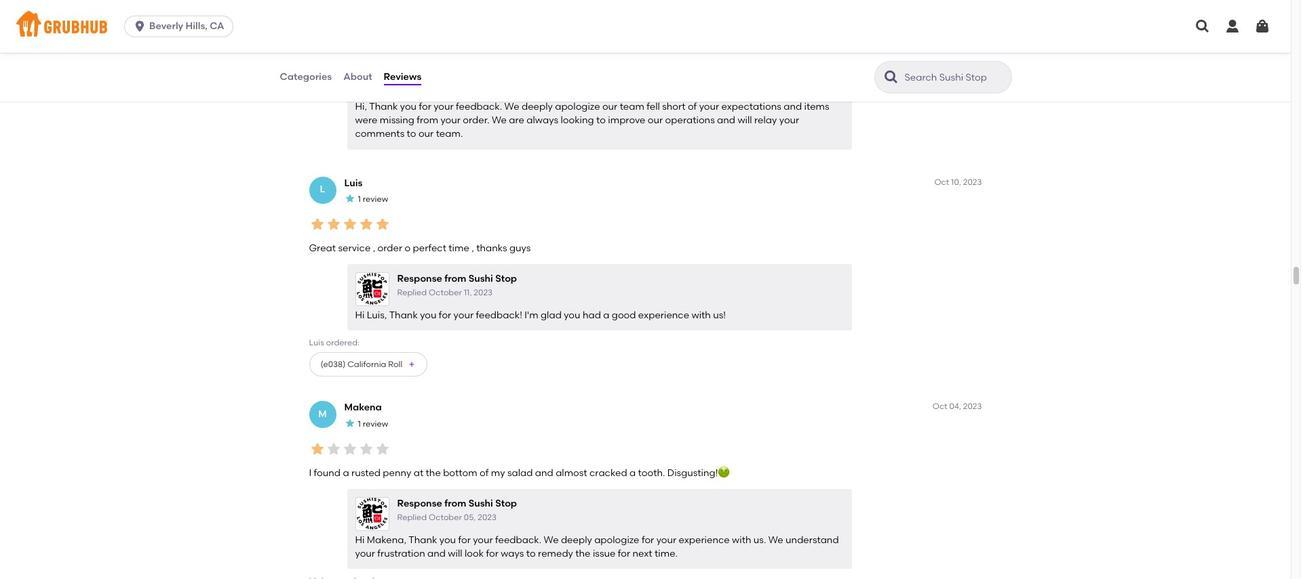 Task type: describe. For each thing, give the bounding box(es) containing it.
(e038)
[[321, 360, 346, 370]]

us.
[[754, 535, 766, 546]]

0 vertical spatial our
[[602, 101, 617, 112]]

tooth.
[[638, 468, 665, 480]]

almost
[[556, 468, 587, 480]]

remedy
[[538, 549, 573, 560]]

missed two items
[[309, 34, 387, 46]]

operations
[[665, 115, 715, 126]]

time
[[449, 243, 469, 255]]

from inside hi, thank you for your feedback.  we deeply apologize our team fell short of your expectations and items were missing from your order.  we are always looking to improve our operations and will relay your comments to our team.
[[417, 115, 438, 126]]

o
[[405, 243, 411, 255]]

makena
[[344, 402, 382, 414]]

and inside hi makena, thank you for your feedback. we deeply apologize for your experience with us. we understand your frustration and will look for ways to remedy the issue for next time.
[[427, 549, 446, 560]]

about button
[[343, 53, 373, 102]]

thank for luis
[[389, 310, 418, 321]]

feedback!
[[476, 310, 522, 321]]

team
[[620, 101, 644, 112]]

makena,
[[367, 535, 406, 546]]

my
[[491, 468, 505, 480]]

you down response from sushi stop replied october 11, 2023
[[420, 310, 437, 321]]

reviews button
[[383, 53, 422, 102]]

1 review for makena
[[358, 420, 388, 429]]

response for luis,
[[397, 273, 442, 285]]

stop for we
[[495, 64, 517, 76]]

relay
[[754, 115, 777, 126]]

categories
[[280, 71, 332, 83]]

fell
[[647, 101, 660, 112]]

looking
[[561, 115, 594, 126]]

expectations
[[721, 101, 781, 112]]

2 svg image from the left
[[1224, 18, 1241, 35]]

we right us.
[[768, 535, 783, 546]]

to inside hi makena, thank you for your feedback. we deeply apologize for your experience with us. we understand your frustration and will look for ways to remedy the issue for next time.
[[526, 549, 536, 560]]

we left are
[[492, 115, 507, 126]]

review for luis
[[363, 195, 388, 204]]

frustration
[[377, 549, 425, 560]]

you inside hi makena, thank you for your feedback. we deeply apologize for your experience with us. we understand your frustration and will look for ways to remedy the issue for next time.
[[439, 535, 456, 546]]

response from sushi stop replied october 11, 2023
[[397, 273, 517, 298]]

for down response from sushi stop replied october 11, 2023
[[439, 310, 451, 321]]

for up "next"
[[642, 535, 654, 546]]

feedback. inside hi makena, thank you for your feedback. we deeply apologize for your experience with us. we understand your frustration and will look for ways to remedy the issue for next time.
[[495, 535, 541, 546]]

guys
[[509, 243, 531, 255]]

response from sushi stop replied
[[397, 64, 517, 89]]

05,
[[464, 513, 476, 523]]

thank inside hi, thank you for your feedback.  we deeply apologize our team fell short of your expectations and items were missing from your order.  we are always looking to improve our operations and will relay your comments to our team.
[[369, 101, 398, 112]]

from for feedback.
[[444, 498, 466, 510]]

(e038) california roll button
[[309, 353, 428, 377]]

california
[[347, 360, 386, 370]]

l
[[320, 184, 325, 196]]

apologize inside hi makena, thank you for your feedback. we deeply apologize for your experience with us. we understand your frustration and will look for ways to remedy the issue for next time.
[[594, 535, 639, 546]]

(e038) california roll
[[321, 360, 402, 370]]

11,
[[464, 288, 472, 298]]

october for time
[[429, 288, 462, 298]]

the inside hi makena, thank you for your feedback. we deeply apologize for your experience with us. we understand your frustration and will look for ways to remedy the issue for next time.
[[575, 549, 591, 560]]

2023 right 04, on the right of page
[[963, 402, 982, 412]]

2 , from the left
[[472, 243, 474, 255]]

salad
[[507, 468, 533, 480]]

i'm
[[525, 310, 538, 321]]

will inside hi makena, thank you for your feedback. we deeply apologize for your experience with us. we understand your frustration and will look for ways to remedy the issue for next time.
[[448, 549, 462, 560]]

improve
[[608, 115, 645, 126]]

luis for luis ordered:
[[309, 339, 324, 348]]

deeply inside hi, thank you for your feedback.  we deeply apologize our team fell short of your expectations and items were missing from your order.  we are always looking to improve our operations and will relay your comments to our team.
[[522, 101, 553, 112]]

10,
[[951, 177, 961, 187]]

2023 right '10,'
[[963, 177, 982, 187]]

roll
[[388, 360, 402, 370]]

for inside hi, thank you for your feedback.  we deeply apologize our team fell short of your expectations and items were missing from your order.  we are always looking to improve our operations and will relay your comments to our team.
[[419, 101, 431, 112]]

ways
[[501, 549, 524, 560]]

hills,
[[186, 20, 207, 32]]

for left "next"
[[618, 549, 630, 560]]

we up remedy
[[544, 535, 559, 546]]

great service , order o perfect time , thanks guys
[[309, 243, 531, 255]]

sushi stop logo image for makena,
[[357, 499, 387, 530]]

understand
[[786, 535, 839, 546]]

sushi for feedback.
[[469, 498, 493, 510]]

replied for luis,
[[397, 288, 427, 298]]

and right salad
[[535, 468, 553, 480]]

experience inside hi makena, thank you for your feedback. we deeply apologize for your experience with us. we understand your frustration and will look for ways to remedy the issue for next time.
[[679, 535, 730, 546]]

0 horizontal spatial the
[[426, 468, 441, 480]]

two
[[343, 34, 360, 46]]

always
[[527, 115, 558, 126]]

beverly
[[149, 20, 183, 32]]

luis,
[[367, 310, 387, 321]]

rusted
[[351, 468, 381, 480]]

disgusting!🤢
[[667, 468, 730, 480]]

service
[[338, 243, 371, 255]]

m
[[318, 409, 327, 421]]

response for makena,
[[397, 498, 442, 510]]

0 vertical spatial to
[[596, 115, 606, 126]]

issue
[[593, 549, 616, 560]]

time.
[[655, 549, 678, 560]]

luis for luis
[[344, 177, 363, 189]]

feedback. inside hi, thank you for your feedback.  we deeply apologize our team fell short of your expectations and items were missing from your order.  we are always looking to improve our operations and will relay your comments to our team.
[[456, 101, 502, 112]]

items inside hi, thank you for your feedback.  we deeply apologize our team fell short of your expectations and items were missing from your order.  we are always looking to improve our operations and will relay your comments to our team.
[[804, 101, 829, 112]]

i found a rusted penny at the bottom of my salad and almost cracked a tooth.  disgusting!🤢
[[309, 468, 730, 480]]

at
[[414, 468, 423, 480]]

hi for hi makena, thank you for your feedback. we deeply apologize for your experience with us. we understand your frustration and will look for ways to remedy the issue for next time.
[[355, 535, 365, 546]]

apologize inside hi, thank you for your feedback.  we deeply apologize our team fell short of your expectations and items were missing from your order.  we are always looking to improve our operations and will relay your comments to our team.
[[555, 101, 600, 112]]

1 vertical spatial to
[[407, 128, 416, 140]]

i
[[309, 468, 312, 480]]

sushi for we
[[469, 64, 493, 76]]

thanks
[[476, 243, 507, 255]]

from for we
[[444, 64, 466, 76]]

order
[[378, 243, 402, 255]]

oct 04, 2023
[[933, 402, 982, 412]]

hi makena, thank you for your feedback. we deeply apologize for your experience with us. we understand your frustration and will look for ways to remedy the issue for next time.
[[355, 535, 839, 560]]

categories button
[[279, 53, 333, 102]]

were
[[355, 115, 377, 126]]

with inside hi makena, thank you for your feedback. we deeply apologize for your experience with us. we understand your frustration and will look for ways to remedy the issue for next time.
[[732, 535, 751, 546]]

0 vertical spatial with
[[692, 310, 711, 321]]

sushi stop logo image for thank
[[357, 65, 387, 96]]



Task type: vqa. For each thing, say whether or not it's contained in the screenshot.
Makena, replied
yes



Task type: locate. For each thing, give the bounding box(es) containing it.
ca
[[210, 20, 224, 32]]

october for the
[[429, 513, 462, 523]]

svg image
[[1195, 18, 1211, 35], [1224, 18, 1241, 35], [1254, 18, 1271, 35]]

0 vertical spatial deeply
[[522, 101, 553, 112]]

3 stop from the top
[[495, 498, 517, 510]]

hi for hi luis, thank you for your feedback! i'm glad you had a good experience with us!
[[355, 310, 365, 321]]

sushi up order.
[[469, 64, 493, 76]]

response from sushi stop replied october 05, 2023
[[397, 498, 517, 523]]

thank up frustration
[[408, 535, 437, 546]]

1 vertical spatial sushi stop logo image
[[357, 273, 387, 305]]

for
[[419, 101, 431, 112], [439, 310, 451, 321], [458, 535, 471, 546], [642, 535, 654, 546], [486, 549, 499, 560], [618, 549, 630, 560]]

stop for feedback!
[[495, 273, 517, 285]]

review
[[363, 195, 388, 204], [363, 420, 388, 429]]

stop for feedback.
[[495, 498, 517, 510]]

thank inside hi makena, thank you for your feedback. we deeply apologize for your experience with us. we understand your frustration and will look for ways to remedy the issue for next time.
[[408, 535, 437, 546]]

from for feedback!
[[444, 273, 466, 285]]

oct left '10,'
[[934, 177, 949, 187]]

replied for makena,
[[397, 513, 427, 523]]

0 vertical spatial apologize
[[555, 101, 600, 112]]

sushi up 11,
[[469, 273, 493, 285]]

response
[[397, 64, 442, 76], [397, 273, 442, 285], [397, 498, 442, 510]]

deeply inside hi makena, thank you for your feedback. we deeply apologize for your experience with us. we understand your frustration and will look for ways to remedy the issue for next time.
[[561, 535, 592, 546]]

look
[[465, 549, 484, 560]]

will inside hi, thank you for your feedback.  we deeply apologize our team fell short of your expectations and items were missing from your order.  we are always looking to improve our operations and will relay your comments to our team.
[[738, 115, 752, 126]]

0 vertical spatial 1 review
[[358, 195, 388, 204]]

to right looking
[[596, 115, 606, 126]]

to right ways
[[526, 549, 536, 560]]

replied inside response from sushi stop replied october 11, 2023
[[397, 288, 427, 298]]

1 vertical spatial deeply
[[561, 535, 592, 546]]

, right the time
[[472, 243, 474, 255]]

response inside response from sushi stop replied october 11, 2023
[[397, 273, 442, 285]]

sushi inside response from sushi stop replied
[[469, 64, 493, 76]]

2 horizontal spatial to
[[596, 115, 606, 126]]

2 horizontal spatial our
[[648, 115, 663, 126]]

ordered:
[[326, 339, 360, 348]]

you inside hi, thank you for your feedback.  we deeply apologize our team fell short of your expectations and items were missing from your order.  we are always looking to improve our operations and will relay your comments to our team.
[[400, 101, 417, 112]]

with
[[692, 310, 711, 321], [732, 535, 751, 546]]

you down 'response from sushi stop replied october 05, 2023'
[[439, 535, 456, 546]]

1 horizontal spatial items
[[804, 101, 829, 112]]

sushi stop logo image up hi,
[[357, 65, 387, 96]]

1 horizontal spatial a
[[603, 310, 609, 321]]

great
[[309, 243, 336, 255]]

1 vertical spatial 1 review
[[358, 420, 388, 429]]

about
[[343, 71, 372, 83]]

thank up missing
[[369, 101, 398, 112]]

3 sushi stop logo image from the top
[[357, 499, 387, 530]]

1 replied from the top
[[397, 79, 427, 89]]

2 vertical spatial replied
[[397, 513, 427, 523]]

and right expectations
[[784, 101, 802, 112]]

1 vertical spatial luis
[[309, 339, 324, 348]]

1 1 review from the top
[[358, 195, 388, 204]]

0 horizontal spatial of
[[480, 468, 489, 480]]

0 horizontal spatial luis
[[309, 339, 324, 348]]

0 vertical spatial will
[[738, 115, 752, 126]]

hi luis, thank you for your feedback! i'm glad you had a good experience with us!
[[355, 310, 726, 321]]

reviews
[[384, 71, 421, 83]]

from
[[444, 64, 466, 76], [417, 115, 438, 126], [444, 273, 466, 285], [444, 498, 466, 510]]

replied inside 'response from sushi stop replied october 05, 2023'
[[397, 513, 427, 523]]

1 review
[[358, 195, 388, 204], [358, 420, 388, 429]]

apologize
[[555, 101, 600, 112], [594, 535, 639, 546]]

penny
[[383, 468, 411, 480]]

comments
[[355, 128, 404, 140]]

0 horizontal spatial items
[[362, 34, 387, 46]]

luis right l
[[344, 177, 363, 189]]

, left the order at the top
[[373, 243, 375, 255]]

october left 11,
[[429, 288, 462, 298]]

1 response from the top
[[397, 64, 442, 76]]

2 vertical spatial to
[[526, 549, 536, 560]]

response down great service , order o perfect time , thanks guys
[[397, 273, 442, 285]]

review for makena
[[363, 420, 388, 429]]

0 horizontal spatial deeply
[[522, 101, 553, 112]]

0 horizontal spatial svg image
[[1195, 18, 1211, 35]]

2 sushi from the top
[[469, 273, 493, 285]]

2 1 from the top
[[358, 420, 361, 429]]

stop inside response from sushi stop replied october 11, 2023
[[495, 273, 517, 285]]

sushi stop logo image up luis,
[[357, 273, 387, 305]]

0 vertical spatial sushi
[[469, 64, 493, 76]]

0 vertical spatial feedback.
[[456, 101, 502, 112]]

from inside response from sushi stop replied october 11, 2023
[[444, 273, 466, 285]]

2 review from the top
[[363, 420, 388, 429]]

1 horizontal spatial to
[[526, 549, 536, 560]]

experience left us.
[[679, 535, 730, 546]]

for up 'look'
[[458, 535, 471, 546]]

0 vertical spatial stop
[[495, 64, 517, 76]]

luis
[[344, 177, 363, 189], [309, 339, 324, 348]]

items right two
[[362, 34, 387, 46]]

hi inside hi makena, thank you for your feedback. we deeply apologize for your experience with us. we understand your frustration and will look for ways to remedy the issue for next time.
[[355, 535, 365, 546]]

2023 right 11,
[[474, 288, 493, 298]]

and right frustration
[[427, 549, 446, 560]]

0 vertical spatial hi
[[355, 310, 365, 321]]

items
[[362, 34, 387, 46], [804, 101, 829, 112]]

beverly hills, ca
[[149, 20, 224, 32]]

perfect
[[413, 243, 446, 255]]

replied for thank
[[397, 79, 427, 89]]

2 1 review from the top
[[358, 420, 388, 429]]

1 vertical spatial response
[[397, 273, 442, 285]]

next
[[633, 549, 652, 560]]

will left 'look'
[[448, 549, 462, 560]]

will down expectations
[[738, 115, 752, 126]]

deeply up remedy
[[561, 535, 592, 546]]

to
[[596, 115, 606, 126], [407, 128, 416, 140], [526, 549, 536, 560]]

found
[[314, 468, 341, 480]]

search icon image
[[883, 69, 899, 85]]

hi, thank you for your feedback.  we deeply apologize our team fell short of your expectations and items were missing from your order.  we are always looking to improve our operations and will relay your comments to our team.
[[355, 101, 829, 140]]

0 vertical spatial thank
[[369, 101, 398, 112]]

hi left makena,
[[355, 535, 365, 546]]

1 vertical spatial thank
[[389, 310, 418, 321]]

plus icon image
[[408, 361, 416, 369]]

our left team.
[[418, 128, 434, 140]]

sushi inside response from sushi stop replied october 11, 2023
[[469, 273, 493, 285]]

we up are
[[504, 101, 519, 112]]

0 vertical spatial review
[[363, 195, 388, 204]]

hi,
[[355, 101, 367, 112]]

1 review for luis
[[358, 195, 388, 204]]

deeply
[[522, 101, 553, 112], [561, 535, 592, 546]]

1 vertical spatial oct
[[933, 402, 947, 412]]

to down missing
[[407, 128, 416, 140]]

1 vertical spatial sushi
[[469, 273, 493, 285]]

and down expectations
[[717, 115, 735, 126]]

oct
[[934, 177, 949, 187], [933, 402, 947, 412]]

1 vertical spatial apologize
[[594, 535, 639, 546]]

1 horizontal spatial of
[[688, 101, 697, 112]]

0 vertical spatial the
[[426, 468, 441, 480]]

from right reviews on the top left
[[444, 64, 466, 76]]

stop down the my
[[495, 498, 517, 510]]

sushi for feedback!
[[469, 273, 493, 285]]

1 sushi stop logo image from the top
[[357, 65, 387, 96]]

stop inside response from sushi stop replied
[[495, 64, 517, 76]]

feedback. up order.
[[456, 101, 502, 112]]

experience
[[638, 310, 689, 321], [679, 535, 730, 546]]

2023 right 05,
[[478, 513, 496, 523]]

0 vertical spatial luis
[[344, 177, 363, 189]]

1 october from the top
[[429, 288, 462, 298]]

our up improve
[[602, 101, 617, 112]]

0 horizontal spatial our
[[418, 128, 434, 140]]

team.
[[436, 128, 463, 140]]

1 vertical spatial experience
[[679, 535, 730, 546]]

apologize up looking
[[555, 101, 600, 112]]

cracked
[[589, 468, 627, 480]]

sushi inside 'response from sushi stop replied october 05, 2023'
[[469, 498, 493, 510]]

replied
[[397, 79, 427, 89], [397, 288, 427, 298], [397, 513, 427, 523]]

replied inside response from sushi stop replied
[[397, 79, 427, 89]]

1 vertical spatial our
[[648, 115, 663, 126]]

response inside response from sushi stop replied
[[397, 64, 442, 76]]

0 vertical spatial replied
[[397, 79, 427, 89]]

2 sushi stop logo image from the top
[[357, 273, 387, 305]]

your
[[434, 101, 454, 112], [699, 101, 719, 112], [441, 115, 461, 126], [779, 115, 799, 126], [454, 310, 474, 321], [473, 535, 493, 546], [656, 535, 676, 546], [355, 549, 375, 560]]

experience right "good"
[[638, 310, 689, 321]]

1 vertical spatial review
[[363, 420, 388, 429]]

you left had at the left of page
[[564, 310, 580, 321]]

hi
[[355, 310, 365, 321], [355, 535, 365, 546]]

the
[[426, 468, 441, 480], [575, 549, 591, 560]]

glad
[[541, 310, 562, 321]]

thank
[[369, 101, 398, 112], [389, 310, 418, 321], [408, 535, 437, 546]]

stop up are
[[495, 64, 517, 76]]

and
[[784, 101, 802, 112], [717, 115, 735, 126], [535, 468, 553, 480], [427, 549, 446, 560]]

order.
[[463, 115, 490, 126]]

1 horizontal spatial our
[[602, 101, 617, 112]]

1 , from the left
[[373, 243, 375, 255]]

you
[[400, 101, 417, 112], [420, 310, 437, 321], [564, 310, 580, 321], [439, 535, 456, 546]]

1 review from the top
[[363, 195, 388, 204]]

1 vertical spatial october
[[429, 513, 462, 523]]

oct 10, 2023
[[934, 177, 982, 187]]

3 svg image from the left
[[1254, 18, 1271, 35]]

1 horizontal spatial svg image
[[1224, 18, 1241, 35]]

review up the order at the top
[[363, 195, 388, 204]]

response for thank
[[397, 64, 442, 76]]

0 vertical spatial october
[[429, 288, 462, 298]]

1 horizontal spatial the
[[575, 549, 591, 560]]

a right had at the left of page
[[603, 310, 609, 321]]

oct for hi makena, thank you for your feedback. we deeply apologize for your experience with us. we understand your frustration and will look for ways to remedy the issue for next time.
[[933, 402, 947, 412]]

us!
[[713, 310, 726, 321]]

1 vertical spatial of
[[480, 468, 489, 480]]

thank right luis,
[[389, 310, 418, 321]]

1 vertical spatial the
[[575, 549, 591, 560]]

1 vertical spatial will
[[448, 549, 462, 560]]

0 horizontal spatial with
[[692, 310, 711, 321]]

Search Sushi Stop search field
[[903, 71, 1007, 84]]

feedback.
[[456, 101, 502, 112], [495, 535, 541, 546]]

2 vertical spatial response
[[397, 498, 442, 510]]

2 hi from the top
[[355, 535, 365, 546]]

from inside 'response from sushi stop replied october 05, 2023'
[[444, 498, 466, 510]]

1 review down makena
[[358, 420, 388, 429]]

from up 05,
[[444, 498, 466, 510]]

oct for hi luis, thank you for your feedback! i'm glad you had a good experience with us!
[[934, 177, 949, 187]]

apologize up 'issue'
[[594, 535, 639, 546]]

1 svg image from the left
[[1195, 18, 1211, 35]]

1 horizontal spatial ,
[[472, 243, 474, 255]]

of up operations
[[688, 101, 697, 112]]

october left 05,
[[429, 513, 462, 523]]

luis left the 'ordered:'
[[309, 339, 324, 348]]

missing
[[380, 115, 414, 126]]

1 vertical spatial 1
[[358, 420, 361, 429]]

1 vertical spatial hi
[[355, 535, 365, 546]]

0 vertical spatial response
[[397, 64, 442, 76]]

our down fell
[[648, 115, 663, 126]]

2023 inside 'response from sushi stop replied october 05, 2023'
[[478, 513, 496, 523]]

with left us!
[[692, 310, 711, 321]]

1 sushi from the top
[[469, 64, 493, 76]]

0 horizontal spatial ,
[[373, 243, 375, 255]]

had
[[583, 310, 601, 321]]

2 horizontal spatial a
[[630, 468, 636, 480]]

for right 'look'
[[486, 549, 499, 560]]

a left tooth.
[[630, 468, 636, 480]]

0 horizontal spatial a
[[343, 468, 349, 480]]

replied down 'o'
[[397, 288, 427, 298]]

october inside response from sushi stop replied october 11, 2023
[[429, 288, 462, 298]]

sushi stop logo image
[[357, 65, 387, 96], [357, 273, 387, 305], [357, 499, 387, 530]]

you up missing
[[400, 101, 417, 112]]

1 horizontal spatial with
[[732, 535, 751, 546]]

of left the my
[[480, 468, 489, 480]]

bottom
[[443, 468, 477, 480]]

0 horizontal spatial to
[[407, 128, 416, 140]]

0 horizontal spatial will
[[448, 549, 462, 560]]

of inside hi, thank you for your feedback.  we deeply apologize our team fell short of your expectations and items were missing from your order.  we are always looking to improve our operations and will relay your comments to our team.
[[688, 101, 697, 112]]

oct left 04, on the right of page
[[933, 402, 947, 412]]

are
[[509, 115, 524, 126]]

the left 'issue'
[[575, 549, 591, 560]]

luis ordered:
[[309, 339, 360, 348]]

review down makena
[[363, 420, 388, 429]]

hi left luis,
[[355, 310, 365, 321]]

,
[[373, 243, 375, 255], [472, 243, 474, 255]]

deeply up always
[[522, 101, 553, 112]]

thank for makena
[[408, 535, 437, 546]]

04,
[[949, 402, 961, 412]]

a right 'found'
[[343, 468, 349, 480]]

replied up makena,
[[397, 513, 427, 523]]

response up missing
[[397, 64, 442, 76]]

1 horizontal spatial will
[[738, 115, 752, 126]]

svg image
[[133, 20, 147, 33]]

sushi up 05,
[[469, 498, 493, 510]]

stop
[[495, 64, 517, 76], [495, 273, 517, 285], [495, 498, 517, 510]]

1 1 from the top
[[358, 195, 361, 204]]

1 vertical spatial with
[[732, 535, 751, 546]]

good
[[612, 310, 636, 321]]

2 stop from the top
[[495, 273, 517, 285]]

the right at
[[426, 468, 441, 480]]

beverly hills, ca button
[[124, 16, 238, 37]]

0 vertical spatial sushi stop logo image
[[357, 65, 387, 96]]

star icon image
[[344, 193, 355, 204], [309, 216, 325, 233], [325, 216, 342, 233], [342, 216, 358, 233], [358, 216, 374, 233], [374, 216, 390, 233], [344, 418, 355, 429], [309, 442, 325, 458], [325, 442, 342, 458], [342, 442, 358, 458], [358, 442, 374, 458], [374, 442, 390, 458]]

0 vertical spatial 1
[[358, 195, 361, 204]]

2 response from the top
[[397, 273, 442, 285]]

1 vertical spatial feedback.
[[495, 535, 541, 546]]

1 for luis
[[358, 195, 361, 204]]

response down at
[[397, 498, 442, 510]]

2 vertical spatial sushi stop logo image
[[357, 499, 387, 530]]

response inside 'response from sushi stop replied october 05, 2023'
[[397, 498, 442, 510]]

stop down guys
[[495, 273, 517, 285]]

0 vertical spatial items
[[362, 34, 387, 46]]

2 replied from the top
[[397, 288, 427, 298]]

for down reviews on the top left
[[419, 101, 431, 112]]

2 vertical spatial thank
[[408, 535, 437, 546]]

2 horizontal spatial svg image
[[1254, 18, 1271, 35]]

2023 inside response from sushi stop replied october 11, 2023
[[474, 288, 493, 298]]

with left us.
[[732, 535, 751, 546]]

2 vertical spatial our
[[418, 128, 434, 140]]

items right expectations
[[804, 101, 829, 112]]

from inside response from sushi stop replied
[[444, 64, 466, 76]]

1 stop from the top
[[495, 64, 517, 76]]

3 response from the top
[[397, 498, 442, 510]]

3 sushi from the top
[[469, 498, 493, 510]]

0 vertical spatial experience
[[638, 310, 689, 321]]

missed
[[309, 34, 340, 46]]

sushi stop logo image up makena,
[[357, 499, 387, 530]]

1 hi from the top
[[355, 310, 365, 321]]

main navigation navigation
[[0, 0, 1291, 53]]

2 vertical spatial stop
[[495, 498, 517, 510]]

2 october from the top
[[429, 513, 462, 523]]

1 right l
[[358, 195, 361, 204]]

stop inside 'response from sushi stop replied october 05, 2023'
[[495, 498, 517, 510]]

our
[[602, 101, 617, 112], [648, 115, 663, 126], [418, 128, 434, 140]]

short
[[662, 101, 685, 112]]

october inside 'response from sushi stop replied october 05, 2023'
[[429, 513, 462, 523]]

1 vertical spatial items
[[804, 101, 829, 112]]

replied up missing
[[397, 79, 427, 89]]

1 horizontal spatial luis
[[344, 177, 363, 189]]

1 vertical spatial stop
[[495, 273, 517, 285]]

1 vertical spatial replied
[[397, 288, 427, 298]]

feedback. up ways
[[495, 535, 541, 546]]

0 vertical spatial oct
[[934, 177, 949, 187]]

sushi stop logo image for luis,
[[357, 273, 387, 305]]

2 vertical spatial sushi
[[469, 498, 493, 510]]

1 review right l
[[358, 195, 388, 204]]

from up 11,
[[444, 273, 466, 285]]

0 vertical spatial of
[[688, 101, 697, 112]]

1 down makena
[[358, 420, 361, 429]]

1 for makena
[[358, 420, 361, 429]]

1 horizontal spatial deeply
[[561, 535, 592, 546]]

from up team.
[[417, 115, 438, 126]]

3 replied from the top
[[397, 513, 427, 523]]



